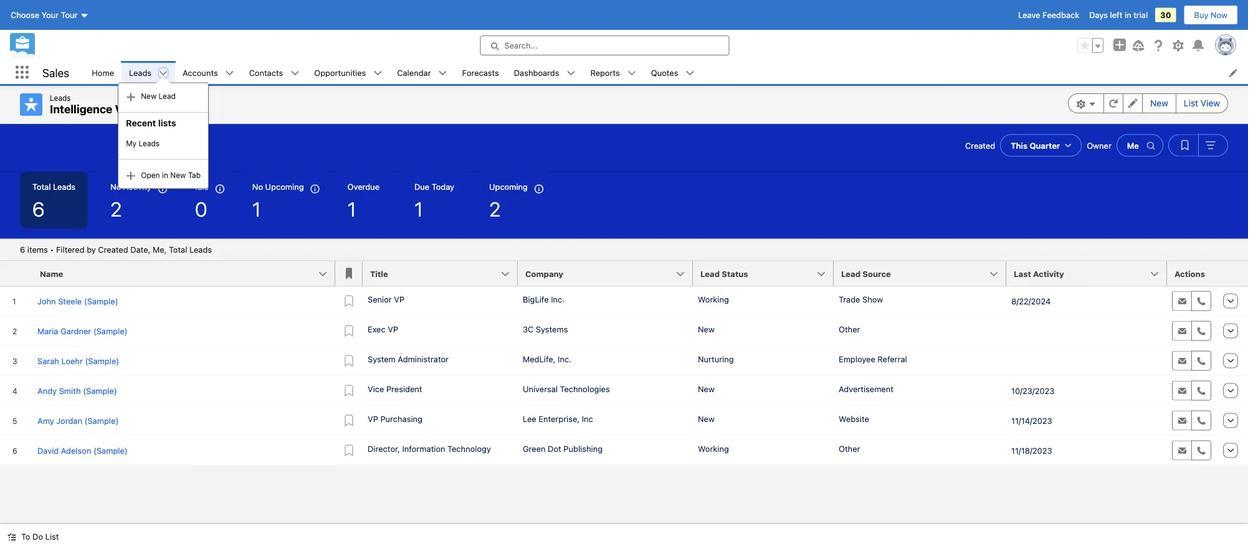 Task type: locate. For each thing, give the bounding box(es) containing it.
2 no from the left
[[252, 182, 263, 191]]

enterprise,
[[539, 415, 580, 424]]

text default image right the reports
[[627, 69, 636, 78]]

text default image left to
[[7, 533, 16, 542]]

0 vertical spatial activity
[[123, 182, 151, 191]]

1 horizontal spatial activity
[[1033, 269, 1064, 279]]

1 horizontal spatial 1
[[347, 197, 356, 221]]

title button
[[363, 261, 518, 286]]

inc
[[582, 415, 593, 424]]

leads inside "leads" link
[[129, 68, 151, 77]]

lead up lists
[[159, 92, 176, 101]]

last activity
[[1014, 269, 1064, 279]]

quotes
[[651, 68, 678, 77]]

0 horizontal spatial activity
[[123, 182, 151, 191]]

view
[[1201, 98, 1220, 108], [115, 103, 141, 116]]

2 vertical spatial vp
[[368, 415, 378, 424]]

vice president
[[368, 385, 422, 394]]

1 no from the left
[[110, 182, 121, 191]]

inc. right medlife,
[[558, 355, 571, 364]]

my
[[126, 139, 137, 148]]

group down list view button
[[1168, 134, 1228, 157]]

0 horizontal spatial view
[[115, 103, 141, 116]]

leads
[[129, 68, 151, 77], [50, 93, 71, 102], [139, 139, 160, 148], [53, 182, 75, 191], [189, 245, 212, 255]]

other down website
[[839, 445, 860, 454]]

created
[[965, 141, 995, 150], [98, 245, 128, 255]]

2 right "due today 1"
[[489, 197, 501, 221]]

0 horizontal spatial 1
[[252, 197, 261, 221]]

view right the new button
[[1201, 98, 1220, 108]]

text default image for quotes
[[686, 69, 694, 78]]

inc. for medlife, inc.
[[558, 355, 571, 364]]

status
[[722, 269, 748, 279]]

1 horizontal spatial no
[[252, 182, 263, 191]]

calendar
[[397, 68, 431, 77]]

2 cell from the top
[[1006, 346, 1167, 376]]

text default image inside dashboards list item
[[567, 69, 575, 78]]

other down trade
[[839, 325, 860, 334]]

text default image for contacts
[[291, 69, 299, 78]]

1 horizontal spatial lead
[[700, 269, 720, 279]]

text default image right accounts
[[225, 69, 234, 78]]

0 vertical spatial list
[[1184, 98, 1198, 108]]

exec
[[368, 325, 385, 334]]

lead left status
[[700, 269, 720, 279]]

1 cell from the top
[[1006, 316, 1167, 346]]

to do list button
[[0, 525, 66, 550]]

quarter
[[1030, 141, 1060, 150]]

technologies
[[560, 385, 610, 394]]

dashboards list item
[[506, 61, 583, 84]]

contacts link
[[242, 61, 291, 84]]

grid
[[0, 261, 1248, 466]]

dashboards link
[[506, 61, 567, 84]]

publishing
[[563, 445, 603, 454]]

dot
[[548, 445, 561, 454]]

system administrator
[[368, 355, 449, 364]]

30
[[1160, 10, 1171, 20]]

text default image right calendar
[[438, 69, 447, 78]]

idle
[[195, 182, 209, 191]]

text default image inside calendar list item
[[438, 69, 447, 78]]

0 vertical spatial created
[[965, 141, 995, 150]]

inc. right biglife
[[551, 295, 565, 304]]

group down days
[[1077, 38, 1104, 53]]

1 vertical spatial working
[[698, 445, 729, 454]]

10/23/2023
[[1011, 386, 1055, 396]]

text default image inside the new lead link
[[126, 92, 136, 102]]

vp right exec
[[388, 325, 398, 334]]

activity right the last
[[1033, 269, 1064, 279]]

text default image left calendar
[[373, 69, 382, 78]]

2 horizontal spatial 1
[[414, 197, 423, 221]]

activity inside key performance indicators group
[[123, 182, 151, 191]]

2 other from the top
[[839, 445, 860, 454]]

text default image inside contacts list item
[[291, 69, 299, 78]]

accounts link
[[175, 61, 225, 84]]

created left this
[[965, 141, 995, 150]]

source
[[863, 269, 891, 279]]

other for new
[[839, 325, 860, 334]]

text default image inside "reports" list item
[[627, 69, 636, 78]]

2 down no activity
[[110, 197, 122, 221]]

quotes list item
[[644, 61, 702, 84]]

text default image right the contacts
[[291, 69, 299, 78]]

lead source cell
[[834, 261, 1014, 287]]

3 1 from the left
[[414, 197, 423, 221]]

list view
[[1184, 98, 1220, 108]]

group containing new
[[1068, 93, 1228, 113]]

no
[[110, 182, 121, 191], [252, 182, 263, 191]]

text default image for opportunities
[[373, 69, 382, 78]]

employee
[[839, 355, 875, 364]]

0
[[195, 197, 207, 221]]

trial
[[1134, 10, 1148, 20]]

0 horizontal spatial upcoming
[[265, 182, 304, 191]]

2
[[110, 197, 122, 221], [489, 197, 501, 221]]

text default image left reports link on the top of the page
[[567, 69, 575, 78]]

0 vertical spatial total
[[32, 182, 51, 191]]

cell down the last activity cell
[[1006, 316, 1167, 346]]

1 horizontal spatial total
[[169, 245, 187, 255]]

total
[[32, 182, 51, 191], [169, 245, 187, 255]]

cell for other
[[1006, 316, 1167, 346]]

1 other from the top
[[839, 325, 860, 334]]

0 vertical spatial other
[[839, 325, 860, 334]]

systems
[[536, 325, 568, 334]]

list right the new button
[[1184, 98, 1198, 108]]

in right left
[[1125, 10, 1131, 20]]

2 upcoming from the left
[[489, 182, 528, 191]]

1 down due
[[414, 197, 423, 221]]

0 horizontal spatial total
[[32, 182, 51, 191]]

text default image down "leads" link
[[126, 92, 136, 102]]

accounts
[[183, 68, 218, 77]]

date,
[[130, 245, 150, 255]]

technology
[[447, 445, 491, 454]]

row number image
[[0, 261, 32, 286]]

action cell
[[1217, 261, 1248, 287]]

created right by
[[98, 245, 128, 255]]

1 vertical spatial vp
[[388, 325, 398, 334]]

1 vertical spatial group
[[1068, 93, 1228, 113]]

days left in trial
[[1089, 10, 1148, 20]]

0 horizontal spatial in
[[162, 171, 168, 180]]

2 2 from the left
[[489, 197, 501, 221]]

name button
[[32, 261, 335, 286]]

purchasing
[[380, 415, 422, 424]]

my leads
[[126, 139, 160, 148]]

text default image inside the quotes list item
[[686, 69, 694, 78]]

president
[[386, 385, 422, 394]]

open in new tab link
[[118, 165, 208, 186]]

1 vertical spatial created
[[98, 245, 128, 255]]

view inside button
[[1201, 98, 1220, 108]]

0 horizontal spatial list
[[45, 532, 59, 542]]

0 horizontal spatial 6
[[20, 245, 25, 255]]

2 working from the top
[[698, 445, 729, 454]]

1 horizontal spatial list
[[1184, 98, 1198, 108]]

text default image right quotes
[[686, 69, 694, 78]]

leads inside my leads link
[[139, 139, 160, 148]]

lead inside "lead source" button
[[841, 269, 861, 279]]

0 horizontal spatial no
[[110, 182, 121, 191]]

1 horizontal spatial in
[[1125, 10, 1131, 20]]

1 vertical spatial activity
[[1033, 269, 1064, 279]]

calendar list item
[[390, 61, 455, 84]]

activity inside last activity button
[[1033, 269, 1064, 279]]

0 horizontal spatial 2
[[110, 197, 122, 221]]

vp for senior vp
[[394, 295, 404, 304]]

activity down open
[[123, 182, 151, 191]]

choose your tour
[[11, 10, 78, 20]]

working
[[698, 295, 729, 304], [698, 445, 729, 454]]

grid containing name
[[0, 261, 1248, 466]]

list right do
[[45, 532, 59, 542]]

1 inside overdue 1
[[347, 197, 356, 221]]

advertisement
[[839, 385, 893, 394]]

1 vertical spatial other
[[839, 445, 860, 454]]

2 horizontal spatial lead
[[841, 269, 861, 279]]

activity for last activity
[[1033, 269, 1064, 279]]

0 vertical spatial inc.
[[551, 295, 565, 304]]

text default image
[[225, 69, 234, 78], [567, 69, 575, 78], [126, 92, 136, 102], [7, 533, 16, 542]]

show
[[862, 295, 883, 304]]

opportunities list item
[[307, 61, 390, 84]]

text default image
[[159, 69, 168, 78], [291, 69, 299, 78], [373, 69, 382, 78], [438, 69, 447, 78], [627, 69, 636, 78], [686, 69, 694, 78], [126, 171, 136, 181]]

text default image inside 'to do list' button
[[7, 533, 16, 542]]

2 1 from the left
[[347, 197, 356, 221]]

lead for lead status
[[700, 269, 720, 279]]

left
[[1110, 10, 1122, 20]]

quotes link
[[644, 61, 686, 84]]

lead source button
[[834, 261, 1006, 286]]

recent lists list item
[[118, 61, 209, 189]]

inc. for biglife inc.
[[551, 295, 565, 304]]

opportunities
[[314, 68, 366, 77]]

group
[[1077, 38, 1104, 53], [1068, 93, 1228, 113], [1168, 134, 1228, 157]]

0 vertical spatial working
[[698, 295, 729, 304]]

in
[[1125, 10, 1131, 20], [162, 171, 168, 180]]

1 down the no upcoming
[[252, 197, 261, 221]]

text default image up no activity
[[126, 171, 136, 181]]

0 vertical spatial vp
[[394, 295, 404, 304]]

0 vertical spatial 6
[[32, 197, 45, 221]]

new lead link
[[118, 86, 208, 107]]

in inside recent lists list item
[[162, 171, 168, 180]]

working for trade show
[[698, 295, 729, 304]]

1 horizontal spatial 2
[[489, 197, 501, 221]]

days
[[1089, 10, 1108, 20]]

vp left purchasing
[[368, 415, 378, 424]]

1 working from the top
[[698, 295, 729, 304]]

6 up items
[[32, 197, 45, 221]]

new inside the new button
[[1150, 98, 1168, 108]]

1 1 from the left
[[252, 197, 261, 221]]

0 horizontal spatial lead
[[159, 92, 176, 101]]

lists
[[158, 118, 176, 128]]

1 horizontal spatial 6
[[32, 197, 45, 221]]

6 items • filtered by created date, me, total leads status
[[20, 245, 212, 255]]

cell up the '10/23/2023'
[[1006, 346, 1167, 376]]

6 left items
[[20, 245, 25, 255]]

view for list view
[[1201, 98, 1220, 108]]

in right open
[[162, 171, 168, 180]]

buy now
[[1194, 10, 1228, 20]]

1 down overdue
[[347, 197, 356, 221]]

1 vertical spatial inc.
[[558, 355, 571, 364]]

vp right senior
[[394, 295, 404, 304]]

1 vertical spatial in
[[162, 171, 168, 180]]

text default image inside open in new tab link
[[126, 171, 136, 181]]

new inside the new lead link
[[141, 92, 157, 101]]

1 2 from the left
[[110, 197, 122, 221]]

tour
[[61, 10, 78, 20]]

text default image up the new lead link
[[159, 69, 168, 78]]

2 for upcoming
[[489, 197, 501, 221]]

cell
[[1006, 316, 1167, 346], [1006, 346, 1167, 376]]

1 horizontal spatial view
[[1201, 98, 1220, 108]]

filtered
[[56, 245, 84, 255]]

lead left source
[[841, 269, 861, 279]]

text default image inside opportunities list item
[[373, 69, 382, 78]]

6 items • filtered by created date, me, total leads
[[20, 245, 212, 255]]

lead inside "lead status" button
[[700, 269, 720, 279]]

group up me button
[[1068, 93, 1228, 113]]

view up recent
[[115, 103, 141, 116]]

opportunities link
[[307, 61, 373, 84]]

me button
[[1117, 134, 1163, 157]]

green
[[523, 445, 546, 454]]

1 horizontal spatial upcoming
[[489, 182, 528, 191]]



Task type: describe. For each thing, give the bounding box(es) containing it.
overdue
[[347, 182, 379, 191]]

to do list
[[21, 532, 59, 542]]

forecasts link
[[455, 61, 506, 84]]

director,
[[368, 445, 400, 454]]

company button
[[518, 261, 693, 286]]

medlife,
[[523, 355, 555, 364]]

to
[[21, 532, 30, 542]]

lee
[[523, 415, 536, 424]]

due today 1
[[414, 182, 454, 221]]

new lead
[[141, 92, 176, 101]]

actions
[[1175, 269, 1205, 279]]

title cell
[[363, 261, 525, 287]]

referral
[[878, 355, 907, 364]]

recent lists
[[126, 118, 176, 128]]

action image
[[1217, 261, 1248, 286]]

vp purchasing
[[368, 415, 422, 424]]

lead inside the new lead link
[[159, 92, 176, 101]]

system
[[368, 355, 396, 364]]

company
[[525, 269, 563, 279]]

intelligence
[[50, 103, 112, 116]]

leads inside total leads 6
[[53, 182, 75, 191]]

this
[[1011, 141, 1028, 150]]

director, information technology
[[368, 445, 491, 454]]

items
[[27, 245, 48, 255]]

home
[[92, 68, 114, 77]]

important cell
[[335, 261, 363, 287]]

0 vertical spatial group
[[1077, 38, 1104, 53]]

this quarter button
[[1000, 134, 1082, 157]]

my leads link
[[118, 133, 208, 154]]

leave feedback
[[1018, 10, 1079, 20]]

open in new tab
[[141, 171, 201, 180]]

accounts list item
[[175, 61, 242, 84]]

company cell
[[518, 261, 700, 287]]

reports
[[590, 68, 620, 77]]

total inside total leads 6
[[32, 182, 51, 191]]

leave feedback link
[[1018, 10, 1079, 20]]

3c systems
[[523, 325, 568, 334]]

lead status cell
[[693, 261, 841, 287]]

choose
[[11, 10, 39, 20]]

2 vertical spatial group
[[1168, 134, 1228, 157]]

working for other
[[698, 445, 729, 454]]

cell for employee referral
[[1006, 346, 1167, 376]]

open
[[141, 171, 160, 180]]

biglife
[[523, 295, 549, 304]]

text default image for reports
[[627, 69, 636, 78]]

nurturing
[[698, 355, 734, 364]]

lead source
[[841, 269, 891, 279]]

buy
[[1194, 10, 1209, 20]]

administrator
[[398, 355, 449, 364]]

name
[[40, 269, 63, 279]]

2 for no activity
[[110, 197, 122, 221]]

1 upcoming from the left
[[265, 182, 304, 191]]

leave
[[1018, 10, 1040, 20]]

universal
[[523, 385, 558, 394]]

text default image for calendar
[[438, 69, 447, 78]]

reports list item
[[583, 61, 644, 84]]

activity for no activity
[[123, 182, 151, 191]]

last activity cell
[[1006, 261, 1175, 287]]

other for working
[[839, 445, 860, 454]]

senior vp
[[368, 295, 404, 304]]

no upcoming
[[252, 182, 304, 191]]

last
[[1014, 269, 1031, 279]]

1 horizontal spatial created
[[965, 141, 995, 150]]

1 vertical spatial total
[[169, 245, 187, 255]]

today
[[432, 182, 454, 191]]

universal technologies
[[523, 385, 610, 394]]

new inside open in new tab link
[[170, 171, 186, 180]]

no activity
[[110, 182, 151, 191]]

last activity button
[[1006, 261, 1167, 286]]

due
[[414, 182, 429, 191]]

me,
[[153, 245, 167, 255]]

senior
[[368, 295, 392, 304]]

actions cell
[[1167, 261, 1217, 287]]

recent lists list
[[84, 61, 1248, 189]]

new button
[[1142, 93, 1176, 113]]

1 vertical spatial list
[[45, 532, 59, 542]]

home link
[[84, 61, 122, 84]]

lead status
[[700, 269, 748, 279]]

1 inside "due today 1"
[[414, 197, 423, 221]]

exec vp
[[368, 325, 398, 334]]

tab
[[188, 171, 201, 180]]

title
[[370, 269, 388, 279]]

search... button
[[480, 36, 729, 55]]

key performance indicators group
[[0, 172, 1248, 239]]

row number cell
[[0, 261, 32, 287]]

6 inside total leads 6
[[32, 197, 45, 221]]

do
[[32, 532, 43, 542]]

this quarter
[[1011, 141, 1060, 150]]

0 vertical spatial in
[[1125, 10, 1131, 20]]

intelligence view
[[50, 103, 141, 116]]

contacts
[[249, 68, 283, 77]]

no for 2
[[110, 182, 121, 191]]

view for intelligence view
[[115, 103, 141, 116]]

vp for exec vp
[[388, 325, 398, 334]]

3c
[[523, 325, 534, 334]]

name cell
[[32, 261, 343, 287]]

choose your tour button
[[10, 5, 89, 25]]

total leads 6
[[32, 182, 75, 221]]

sales
[[42, 66, 69, 79]]

employee referral
[[839, 355, 907, 364]]

lee enterprise, inc
[[523, 415, 593, 424]]

vice
[[368, 385, 384, 394]]

lead for lead source
[[841, 269, 861, 279]]

text default image inside accounts list item
[[225, 69, 234, 78]]

contacts list item
[[242, 61, 307, 84]]

forecasts
[[462, 68, 499, 77]]

0 horizontal spatial created
[[98, 245, 128, 255]]

1 vertical spatial 6
[[20, 245, 25, 255]]

search...
[[504, 41, 538, 50]]

green dot publishing
[[523, 445, 603, 454]]

no for 1
[[252, 182, 263, 191]]

lead status button
[[693, 261, 834, 286]]

•
[[50, 245, 54, 255]]

trade
[[839, 295, 860, 304]]

owner
[[1087, 141, 1112, 150]]

buy now button
[[1184, 5, 1238, 25]]

information
[[402, 445, 445, 454]]

your
[[42, 10, 59, 20]]



Task type: vqa. For each thing, say whether or not it's contained in the screenshot.


